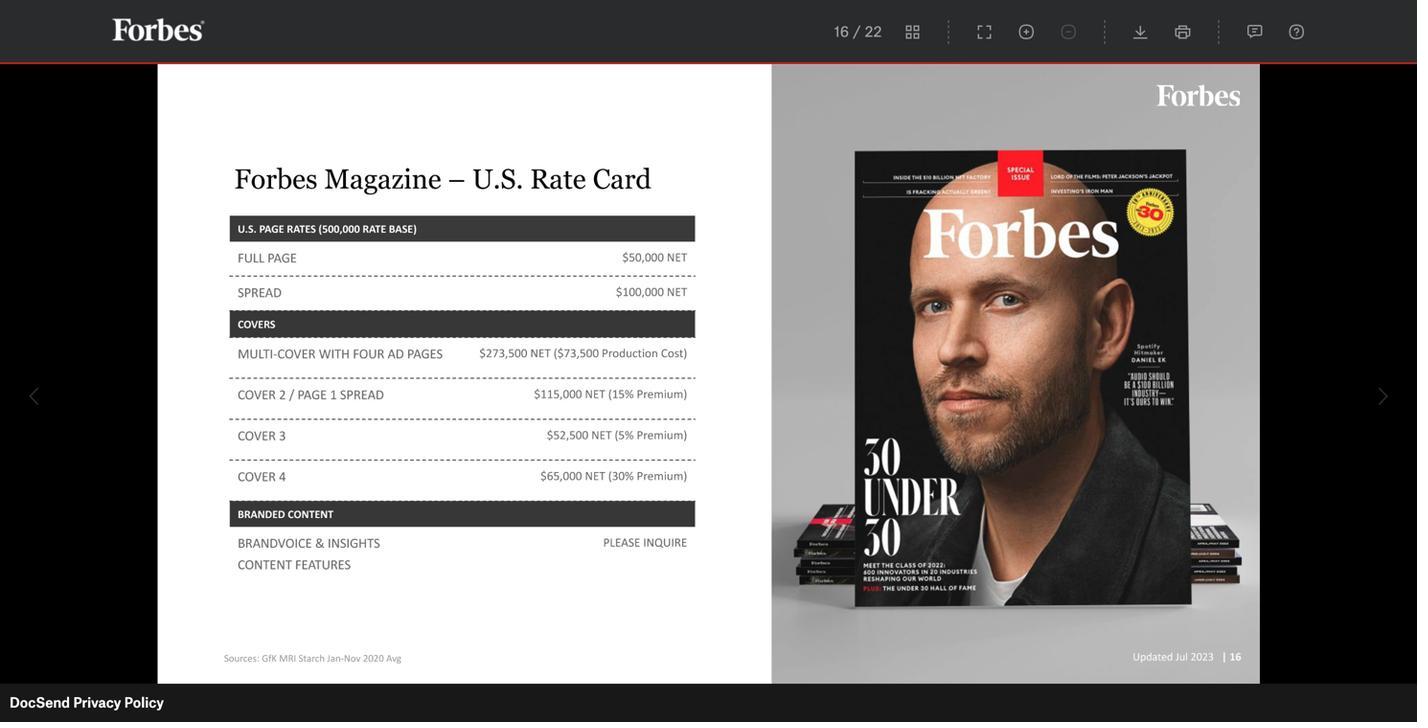 Task type: vqa. For each thing, say whether or not it's contained in the screenshot.
15
no



Task type: locate. For each thing, give the bounding box(es) containing it.
22
[[865, 23, 882, 40]]

docsend
[[10, 695, 70, 711]]

policy
[[124, 695, 164, 711]]

docsend privacy policy link
[[10, 695, 164, 711]]

docsend privacy policy
[[10, 695, 164, 711]]

page number element
[[834, 23, 849, 40]]

16
[[834, 23, 849, 40]]



Task type: describe. For each thing, give the bounding box(es) containing it.
privacy
[[73, 695, 121, 711]]

/
[[853, 23, 861, 40]]

16 / 22
[[834, 23, 882, 40]]



